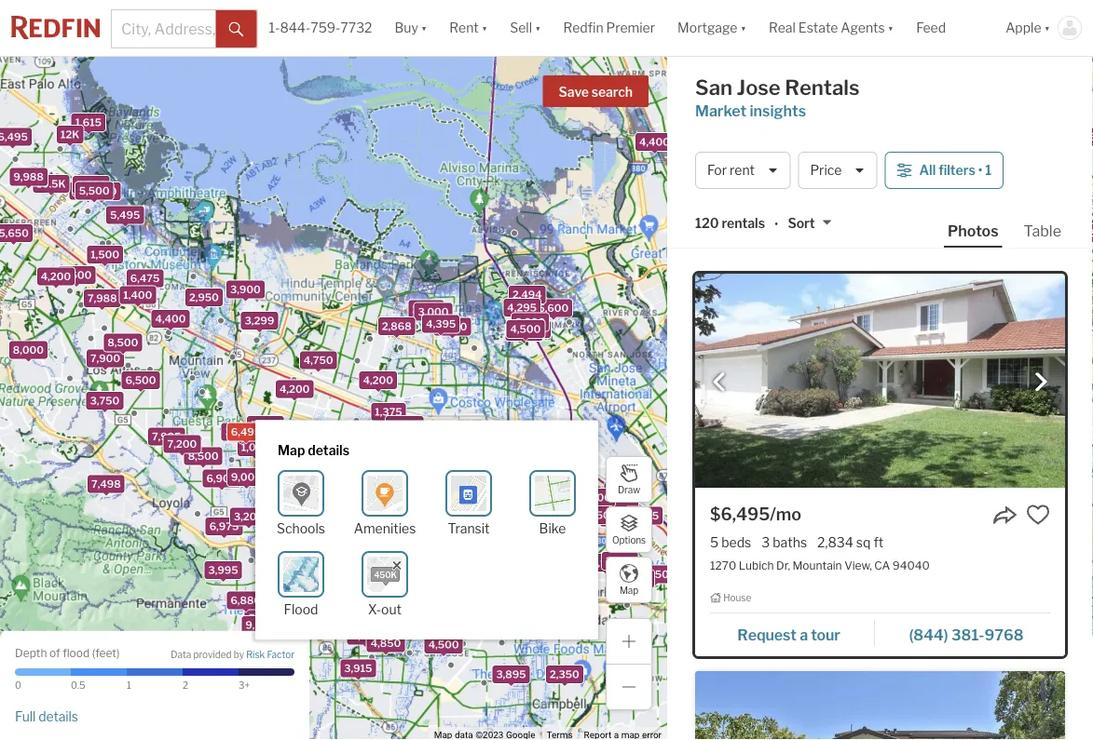Task type: locate. For each thing, give the bounding box(es) containing it.
6 ▾ from the left
[[1044, 20, 1050, 36]]

1 ▾ from the left
[[421, 20, 427, 36]]

1 horizontal spatial 4,500
[[510, 323, 541, 336]]

3,950 down the "2,494"
[[517, 324, 547, 336]]

buy ▾
[[395, 20, 427, 36]]

1 horizontal spatial details
[[308, 443, 349, 459]]

6,495 up 1,055
[[231, 427, 261, 439]]

3,950 up 5,495
[[87, 185, 117, 197]]

map region
[[0, 0, 683, 741]]

8,500 up the 6,900 on the left
[[188, 451, 219, 463]]

▾ right agents
[[888, 20, 894, 36]]

3 ▾ from the left
[[535, 20, 541, 36]]

5,750 down 1,070
[[438, 321, 467, 333]]

12k
[[60, 129, 79, 141], [76, 181, 95, 194], [311, 551, 330, 564]]

4,895
[[304, 597, 334, 609]]

all filters • 1
[[919, 163, 992, 178]]

4,200 down 4,750
[[280, 383, 310, 395]]

1 vertical spatial 3,200
[[225, 426, 255, 438]]

0 vertical spatial 1
[[985, 163, 992, 178]]

1 vertical spatial •
[[774, 217, 779, 233]]

5,600 up 1,055
[[258, 424, 289, 436]]

12k up 10.5k
[[60, 129, 79, 141]]

ca
[[874, 559, 890, 573]]

0 horizontal spatial 6,495
[[0, 131, 28, 143]]

5,650
[[0, 227, 29, 239]]

agents
[[841, 20, 885, 36]]

3 baths
[[762, 535, 807, 551]]

1 horizontal spatial 1
[[985, 163, 992, 178]]

• inside button
[[978, 163, 983, 178]]

0 horizontal spatial 4,495
[[355, 588, 385, 600]]

1 horizontal spatial 4,300
[[426, 532, 457, 544]]

amenities button
[[354, 470, 416, 537]]

4,750
[[304, 354, 333, 367]]

6,250
[[73, 185, 103, 197]]

map right 1,055
[[278, 443, 305, 459]]

redfin premier button
[[552, 0, 666, 56]]

details for full details
[[38, 709, 78, 725]]

schools
[[277, 521, 325, 537]]

rent ▾ button
[[449, 0, 488, 56]]

1 horizontal spatial 3,950
[[517, 324, 547, 336]]

dialog containing map details
[[255, 421, 598, 640]]

•
[[978, 163, 983, 178], [774, 217, 779, 233]]

0 horizontal spatial details
[[38, 709, 78, 725]]

transit
[[448, 521, 490, 537]]

▾ for buy ▾
[[421, 20, 427, 36]]

1 vertical spatial 3,950
[[517, 324, 547, 336]]

0 horizontal spatial •
[[774, 217, 779, 233]]

1,055
[[241, 442, 270, 454]]

▾ right sell
[[535, 20, 541, 36]]

0 horizontal spatial map
[[278, 443, 305, 459]]

map inside button
[[620, 585, 638, 597]]

3,995 down the "2,494"
[[509, 326, 539, 338]]

2 ▾ from the left
[[482, 20, 488, 36]]

1 horizontal spatial 4,295
[[507, 302, 537, 314]]

6,495 up 9,988 in the left of the page
[[0, 131, 28, 143]]

redfin
[[563, 20, 603, 36]]

1 vertical spatial 8,500
[[188, 451, 219, 463]]

depth
[[15, 647, 47, 661]]

▾ right mortgage
[[740, 20, 746, 36]]

apple
[[1006, 20, 1041, 36]]

0 horizontal spatial 4,400
[[155, 313, 186, 325]]

2 vertical spatial 12k
[[311, 551, 330, 564]]

real estate agents ▾ link
[[769, 0, 894, 56]]

4,300 down 1,120
[[426, 532, 457, 544]]

rent ▾ button
[[438, 0, 499, 56]]

5,000
[[604, 494, 635, 506]]

sell
[[510, 20, 532, 36]]

4,395
[[426, 318, 456, 330]]

3,750
[[90, 395, 120, 407]]

price button
[[798, 152, 877, 189]]

5,950 up 1,950
[[268, 524, 298, 536]]

sq
[[856, 535, 871, 551]]

1 horizontal spatial map
[[620, 585, 638, 597]]

details
[[308, 443, 349, 459], [38, 709, 78, 725]]

real
[[769, 20, 796, 36]]

insights
[[750, 102, 806, 120]]

0 horizontal spatial 5,750
[[76, 179, 106, 191]]

0 vertical spatial 3,000
[[418, 306, 449, 318]]

10.5k
[[37, 178, 66, 190]]

table button
[[1020, 221, 1065, 246]]

details right 4,995
[[308, 443, 349, 459]]

5,995
[[362, 513, 392, 525]]

381-
[[952, 626, 984, 644]]

buy
[[395, 20, 418, 36]]

0 vertical spatial 5,600
[[538, 302, 569, 314]]

1 vertical spatial 12k
[[76, 181, 95, 194]]

1 vertical spatial 5,600
[[258, 424, 289, 436]]

1 vertical spatial 1
[[127, 681, 131, 692]]

0 horizontal spatial 4,295
[[351, 630, 381, 642]]

details right full
[[38, 709, 78, 725]]

1 vertical spatial 4,300
[[426, 532, 457, 544]]

full details
[[15, 709, 78, 725]]

5,750 up 1,055
[[251, 419, 280, 432]]

0 horizontal spatial 1
[[127, 681, 131, 692]]

san jose rentals market insights
[[695, 75, 860, 120]]

0 vertical spatial 3,995
[[509, 326, 539, 338]]

2,495
[[395, 582, 424, 594]]

▾ right apple
[[1044, 20, 1050, 36]]

6,475
[[130, 272, 160, 285]]

0 horizontal spatial 3,950
[[87, 185, 117, 197]]

6,900
[[206, 473, 237, 485]]

1 right the 0.5
[[127, 681, 131, 692]]

0 vertical spatial •
[[978, 163, 983, 178]]

2 vertical spatial 3,200
[[234, 511, 264, 523]]

jose
[[737, 75, 781, 100]]

5,150
[[291, 601, 320, 613]]

rent ▾
[[449, 20, 488, 36]]

7,988
[[87, 292, 117, 305]]

3,000
[[418, 306, 449, 318], [600, 497, 631, 509]]

1,450
[[606, 555, 634, 567]]

4,400 down "6,475"
[[155, 313, 186, 325]]

map for map details
[[278, 443, 305, 459]]

4,300 up 4,999
[[311, 475, 341, 487]]

1 vertical spatial 4,400
[[155, 313, 186, 325]]

4 ▾ from the left
[[740, 20, 746, 36]]

details inside button
[[38, 709, 78, 725]]

mortgage ▾
[[678, 20, 746, 36]]

4,295 down x-
[[351, 630, 381, 642]]

5,750 right 10.5k
[[76, 179, 106, 191]]

3,200 up 1,055
[[225, 426, 255, 438]]

3,200
[[515, 317, 545, 329], [225, 426, 255, 438], [234, 511, 264, 523]]

rentals
[[785, 75, 860, 100]]

1 vertical spatial 4,500
[[428, 639, 459, 651]]

1 horizontal spatial 5,600
[[538, 302, 569, 314]]

▾ right buy
[[421, 20, 427, 36]]

3,795
[[337, 546, 366, 558]]

1 vertical spatial 4,295
[[351, 630, 381, 642]]

8,500
[[108, 337, 138, 349], [188, 451, 219, 463]]

4,400 down save search button
[[639, 136, 670, 148]]

3,995 up 6,880
[[208, 565, 238, 577]]

mortgage
[[678, 20, 738, 36]]

4,200 up 1,375
[[363, 375, 393, 387]]

1 vertical spatial 5,750
[[438, 321, 467, 333]]

3,200 down the "2,494"
[[515, 317, 545, 329]]

2 horizontal spatial 5,750
[[438, 321, 467, 333]]

1 horizontal spatial •
[[978, 163, 983, 178]]

dialog
[[255, 421, 598, 640]]

0 horizontal spatial 3,000
[[418, 306, 449, 318]]

beds
[[721, 535, 751, 551]]

0 vertical spatial 4,500
[[510, 323, 541, 336]]

4,300
[[311, 475, 341, 487], [426, 532, 457, 544]]

0 vertical spatial details
[[308, 443, 349, 459]]

filters
[[939, 163, 975, 178]]

1 horizontal spatial 4,495
[[513, 492, 543, 504]]

3,275
[[560, 479, 589, 491]]

4,200
[[41, 271, 71, 283], [363, 375, 393, 387], [280, 383, 310, 395], [620, 573, 650, 586]]

2 vertical spatial 5,750
[[251, 419, 280, 432]]

0 vertical spatial map
[[278, 443, 305, 459]]

• inside 120 rentals •
[[774, 217, 779, 233]]

4,200 up 8,000
[[41, 271, 71, 283]]

0 horizontal spatial 4,300
[[311, 475, 341, 487]]

4,295 down the "2,494"
[[507, 302, 537, 314]]

flood
[[284, 602, 318, 618]]

real estate agents ▾ button
[[758, 0, 905, 56]]

3,200 down the 9,000
[[234, 511, 264, 523]]

5,950 down 6,880
[[248, 613, 279, 625]]

4,495 down 4,560
[[513, 492, 543, 504]]

1 vertical spatial 3,995
[[208, 565, 238, 577]]

google image
[[5, 717, 66, 741]]

1 vertical spatial 6,495
[[231, 427, 261, 439]]

1 horizontal spatial 4,400
[[639, 136, 670, 148]]

4,500 down 2,500 in the bottom of the page
[[428, 639, 459, 651]]

map down 1,450
[[620, 585, 638, 597]]

▾ for apple ▾
[[1044, 20, 1050, 36]]

5,600
[[538, 302, 569, 314], [258, 424, 289, 436]]

4,495 up x-
[[355, 588, 385, 600]]

0 vertical spatial 6,495
[[0, 131, 28, 143]]

0 vertical spatial 12k
[[60, 129, 79, 141]]

1 horizontal spatial 3,000
[[600, 497, 631, 509]]

1 right filters
[[985, 163, 992, 178]]

1 vertical spatial details
[[38, 709, 78, 725]]

1,375
[[375, 407, 402, 419]]

12k right 10.5k
[[76, 181, 95, 194]]

4,500 down the "2,494"
[[510, 323, 541, 336]]

photo of 1270 lubich dr, mountain view, ca 94040 image
[[695, 274, 1065, 488]]

2,868
[[382, 320, 412, 332]]

▾ right rent
[[482, 20, 488, 36]]

3,900
[[230, 284, 261, 296]]

submit search image
[[229, 22, 244, 37]]

• for 120 rentals •
[[774, 217, 779, 233]]

depth of flood ( feet )
[[15, 647, 120, 661]]

0 vertical spatial 3,950
[[87, 185, 117, 197]]

real estate agents ▾
[[769, 20, 894, 36]]

1 vertical spatial 3,000
[[600, 497, 631, 509]]

8,500 up 7,900
[[108, 337, 138, 349]]

market
[[695, 102, 747, 120]]

1 vertical spatial map
[[620, 585, 638, 597]]

flood
[[63, 647, 90, 661]]

0 vertical spatial 8,500
[[108, 337, 138, 349]]

market insights link
[[667, 100, 806, 122]]

2,800
[[592, 501, 622, 513]]

• right filters
[[978, 163, 983, 178]]

5,600 down the "2,494"
[[538, 302, 569, 314]]

• left sort
[[774, 217, 779, 233]]

0 horizontal spatial 8,500
[[108, 337, 138, 349]]

12k left 3,795 on the left
[[311, 551, 330, 564]]

0 vertical spatial 4,295
[[507, 302, 537, 314]]



Task type: vqa. For each thing, say whether or not it's contained in the screenshot.
4,500
yes



Task type: describe. For each thing, give the bounding box(es) containing it.
9768
[[984, 626, 1024, 644]]

2,995
[[591, 557, 621, 569]]

0 vertical spatial 4,400
[[639, 136, 670, 148]]

1-
[[269, 20, 280, 36]]

2,834 sq ft
[[817, 535, 884, 551]]

photo of 884 lusterleaf dr, sunnyvale, ca 94086 image
[[695, 672, 1065, 741]]

feet
[[95, 647, 116, 661]]

▾ for rent ▾
[[482, 20, 488, 36]]

all filters • 1 button
[[885, 152, 1004, 189]]

favorite button image
[[1026, 503, 1050, 528]]

4,275
[[608, 486, 637, 498]]

759-
[[311, 20, 340, 36]]

7,900
[[90, 353, 120, 365]]

9,999
[[245, 620, 276, 632]]

for
[[707, 163, 727, 178]]

3,880
[[392, 603, 423, 615]]

5
[[710, 535, 719, 551]]

4,200 down 1,450
[[620, 573, 650, 586]]

of
[[49, 647, 60, 661]]

1 vertical spatial 5,950
[[248, 613, 279, 625]]

bike
[[539, 521, 566, 537]]

$6,495 /mo
[[710, 504, 801, 525]]

1 inside all filters • 1 button
[[985, 163, 992, 178]]

map for map
[[620, 585, 638, 597]]

for rent button
[[695, 152, 791, 189]]

94040
[[893, 559, 930, 573]]

0 vertical spatial 4,495
[[513, 492, 543, 504]]

1,495
[[599, 558, 627, 570]]

save
[[559, 84, 589, 100]]

save search button
[[543, 75, 649, 107]]

1,335
[[620, 641, 648, 653]]

1,000
[[603, 512, 632, 524]]

(
[[92, 647, 95, 661]]

request a tour
[[737, 626, 840, 644]]

1 horizontal spatial 6,495
[[231, 427, 261, 439]]

0 vertical spatial 3,200
[[515, 317, 545, 329]]

tour
[[811, 626, 840, 644]]

3
[[762, 535, 770, 551]]

request a tour button
[[710, 620, 875, 648]]

apple ▾
[[1006, 20, 1050, 36]]

1 vertical spatial 4,495
[[355, 588, 385, 600]]

3,895
[[496, 669, 526, 681]]

(844) 381-9768
[[909, 626, 1024, 644]]

1 horizontal spatial 3,995
[[509, 326, 539, 338]]

4,850
[[371, 638, 401, 650]]

x-out
[[368, 602, 402, 618]]

0 horizontal spatial 4,500
[[428, 639, 459, 651]]

bike button
[[529, 470, 576, 537]]

provided
[[193, 649, 232, 661]]

factor
[[267, 649, 294, 661]]

7,200
[[167, 439, 197, 451]]

0 vertical spatial 4,300
[[311, 475, 341, 487]]

transit button
[[445, 470, 492, 537]]

1,400
[[123, 289, 152, 301]]

4,995
[[272, 456, 302, 468]]

0 vertical spatial 5,750
[[76, 179, 106, 191]]

buy ▾ button
[[383, 0, 438, 56]]

4,999
[[301, 498, 331, 510]]

1,850
[[604, 512, 632, 524]]

previous button image
[[710, 373, 729, 392]]

options button
[[606, 507, 652, 554]]

sell ▾ button
[[499, 0, 552, 56]]

7,498
[[91, 478, 121, 491]]

full
[[15, 709, 36, 725]]

0 horizontal spatial 5,600
[[258, 424, 289, 436]]

options
[[612, 535, 646, 546]]

for rent
[[707, 163, 755, 178]]

schools button
[[277, 470, 325, 537]]

6,975
[[209, 521, 239, 533]]

120
[[695, 216, 719, 231]]

4,695
[[390, 419, 420, 431]]

feed button
[[905, 0, 995, 56]]

1,070
[[412, 303, 440, 315]]

0
[[15, 681, 21, 692]]

0 vertical spatial 5,950
[[268, 524, 298, 536]]

premier
[[606, 20, 655, 36]]

▾ for sell ▾
[[535, 20, 541, 36]]

▾ for mortgage ▾
[[740, 20, 746, 36]]

1 horizontal spatial 8,500
[[188, 451, 219, 463]]

mountain
[[793, 559, 842, 573]]

details for map details
[[308, 443, 349, 459]]

mortgage ▾ button
[[666, 0, 758, 56]]

out
[[381, 602, 402, 618]]

risk
[[246, 649, 265, 661]]

4,900
[[280, 592, 311, 604]]

dr,
[[776, 559, 790, 573]]

5 ▾ from the left
[[888, 20, 894, 36]]

flood button
[[278, 551, 324, 618]]

view,
[[845, 559, 872, 573]]

data provided by risk factor
[[171, 649, 294, 661]]

3+
[[239, 681, 250, 692]]

price
[[810, 163, 842, 178]]

next button image
[[1032, 373, 1050, 392]]

5 beds
[[710, 535, 751, 551]]

draw
[[618, 485, 640, 496]]

photos
[[948, 222, 999, 240]]

120 rentals •
[[695, 216, 779, 233]]

favorite button checkbox
[[1026, 503, 1050, 528]]

san
[[695, 75, 732, 100]]

2,200
[[582, 492, 611, 504]]

risk factor link
[[246, 649, 294, 662]]

4,560
[[532, 467, 563, 479]]

1,950
[[268, 563, 297, 575]]

City, Address, School, Building, ZIP search field
[[112, 10, 216, 48]]

1,500
[[91, 249, 119, 261]]

1270 lubich dr, mountain view, ca 94040
[[710, 559, 930, 573]]

)
[[116, 647, 120, 661]]

sell ▾ button
[[510, 0, 541, 56]]

1-844-759-7732 link
[[269, 20, 372, 36]]

3,150
[[641, 569, 669, 581]]

• for all filters • 1
[[978, 163, 983, 178]]

0.5
[[71, 681, 85, 692]]

ft
[[874, 535, 884, 551]]

0 horizontal spatial 3,995
[[208, 565, 238, 577]]

1 horizontal spatial 5,750
[[251, 419, 280, 432]]



